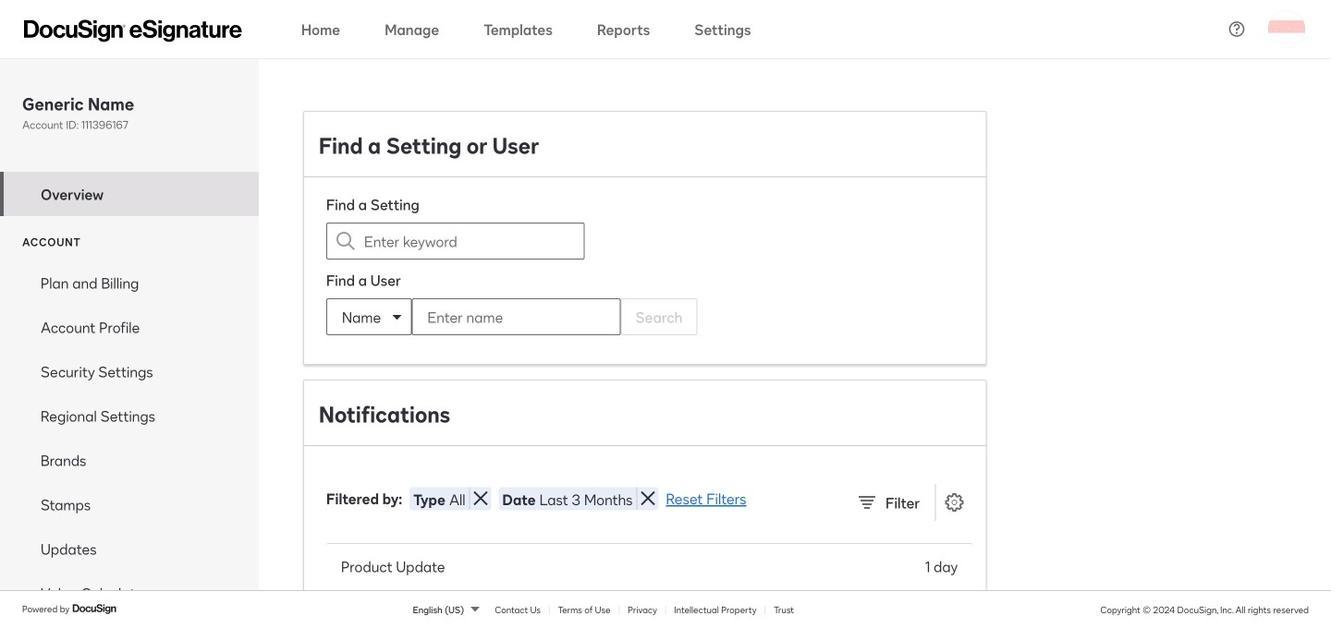 Task type: vqa. For each thing, say whether or not it's contained in the screenshot.
Account element
yes



Task type: describe. For each thing, give the bounding box(es) containing it.
Enter keyword text field
[[364, 224, 547, 259]]

Enter name text field
[[413, 300, 583, 335]]

docusign admin image
[[24, 20, 242, 42]]

account element
[[0, 261, 259, 616]]

your uploaded profile image image
[[1269, 11, 1306, 48]]



Task type: locate. For each thing, give the bounding box(es) containing it.
docusign image
[[72, 602, 118, 617]]



